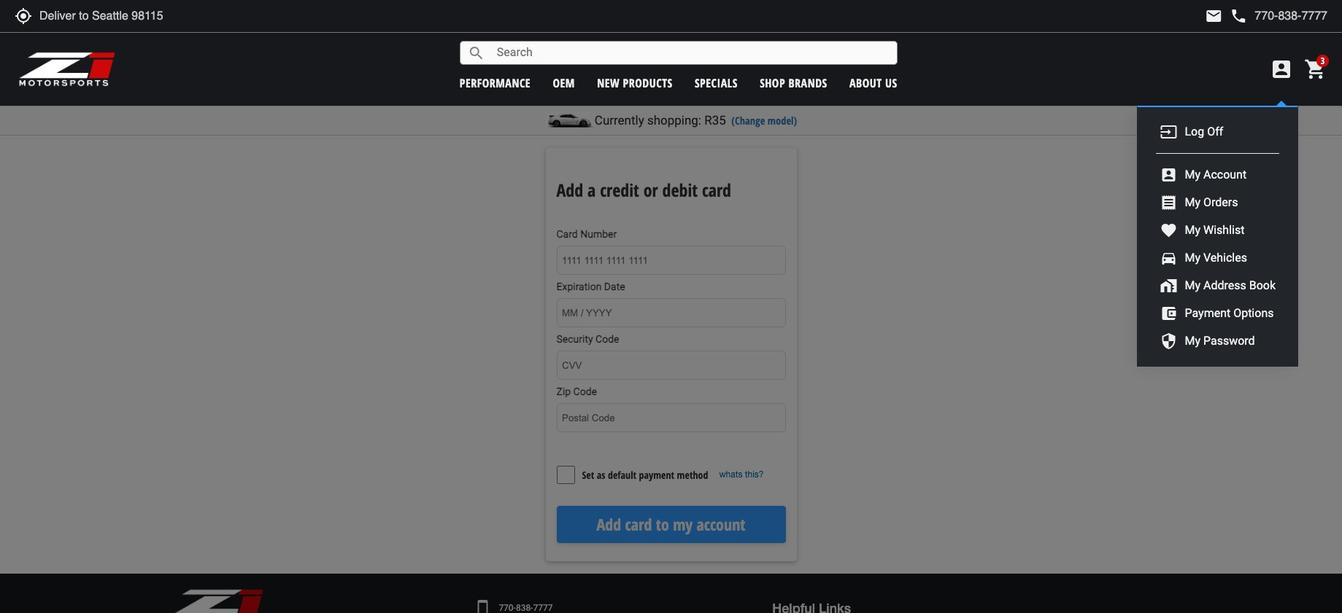 Task type: locate. For each thing, give the bounding box(es) containing it.
0 horizontal spatial add
[[557, 178, 583, 202]]

password
[[1204, 334, 1255, 348]]

off
[[1207, 124, 1223, 138]]

6 my from the top
[[1185, 334, 1201, 348]]

shop brands link
[[760, 75, 827, 91]]

my orders link
[[1181, 195, 1242, 211]]

0 horizontal spatial card
[[625, 514, 652, 536]]

payment
[[1185, 306, 1231, 320]]

0 vertical spatial account_box
[[1270, 58, 1293, 81]]

number
[[580, 228, 617, 240]]

menu
[[1137, 106, 1298, 367]]

code
[[596, 334, 619, 345], [573, 386, 597, 398]]

my_location
[[15, 7, 32, 25]]

my inside directions_car my vehicles
[[1185, 251, 1201, 265]]

book
[[1249, 278, 1276, 292]]

3 my from the top
[[1185, 223, 1201, 237]]

log off link
[[1181, 124, 1227, 140]]

code right security
[[596, 334, 619, 345]]

log
[[1185, 124, 1204, 138]]

r35
[[704, 113, 726, 128]]

credit
[[600, 178, 639, 202]]

account_box up receipt
[[1160, 166, 1178, 184]]

about us
[[850, 75, 897, 91]]

add a credit or debit card
[[557, 178, 731, 202]]

oem
[[553, 75, 575, 91]]

770-838-7777
[[499, 603, 553, 614]]

shopping_cart
[[1304, 58, 1328, 81]]

1 horizontal spatial card
[[702, 178, 731, 202]]

my
[[673, 514, 693, 536]]

(change
[[731, 114, 765, 128]]

account_box left shopping_cart link
[[1270, 58, 1293, 81]]

1 vertical spatial card
[[625, 514, 652, 536]]

add card to my account button
[[557, 507, 786, 544]]

code for security code
[[596, 334, 619, 345]]

add
[[557, 178, 583, 202], [597, 514, 621, 536]]

my for security
[[1185, 334, 1201, 348]]

my right the directions_car
[[1185, 251, 1201, 265]]

0 horizontal spatial account_box
[[1160, 166, 1178, 184]]

account
[[697, 514, 745, 536]]

my inside favorite my wishlist
[[1185, 223, 1201, 237]]

my right the favorite
[[1185, 223, 1201, 237]]

my right home_work
[[1185, 278, 1201, 292]]

products
[[623, 75, 673, 91]]

add down as
[[597, 514, 621, 536]]

payment
[[639, 468, 674, 482]]

phone link
[[1230, 7, 1328, 25]]

my for home_work
[[1185, 278, 1201, 292]]

0 vertical spatial code
[[596, 334, 619, 345]]

set
[[582, 468, 594, 482]]

to
[[656, 514, 669, 536]]

security my password
[[1160, 333, 1255, 350]]

card right debit
[[702, 178, 731, 202]]

code right the zip
[[573, 386, 597, 398]]

my inside account_box my account
[[1185, 168, 1201, 181]]

card
[[702, 178, 731, 202], [625, 514, 652, 536]]

card left to
[[625, 514, 652, 536]]

account_box inside menu
[[1160, 166, 1178, 184]]

my for favorite
[[1185, 223, 1201, 237]]

1 vertical spatial add
[[597, 514, 621, 536]]

0 vertical spatial card
[[702, 178, 731, 202]]

shopping_cart link
[[1301, 58, 1328, 81]]

None checkbox
[[557, 466, 575, 485]]

770-838-7777 link
[[499, 603, 553, 614]]

1 vertical spatial code
[[573, 386, 597, 398]]

new
[[597, 75, 620, 91]]

currently shopping: r35 (change model)
[[595, 113, 797, 128]]

input log off
[[1160, 123, 1223, 141]]

1 vertical spatial account_box
[[1160, 166, 1178, 184]]

or
[[643, 178, 658, 202]]

oem link
[[553, 75, 575, 91]]

phone
[[1230, 7, 1248, 25]]

0 vertical spatial add
[[557, 178, 583, 202]]

account_box
[[1270, 58, 1293, 81], [1160, 166, 1178, 184]]

2 my from the top
[[1185, 195, 1201, 209]]

input
[[1160, 123, 1178, 141]]

wishlist
[[1204, 223, 1245, 237]]

mail link
[[1205, 7, 1223, 25]]

date
[[604, 281, 625, 293]]

my inside security my password
[[1185, 334, 1201, 348]]

my inside receipt my orders
[[1185, 195, 1201, 209]]

4 my from the top
[[1185, 251, 1201, 265]]

5 my from the top
[[1185, 278, 1201, 292]]

method
[[677, 468, 708, 482]]

my right "security"
[[1185, 334, 1201, 348]]

my up receipt my orders
[[1185, 168, 1201, 181]]

838-
[[516, 603, 533, 614]]

my right receipt
[[1185, 195, 1201, 209]]

security
[[1160, 333, 1178, 350]]

add inside add card to my account button
[[597, 514, 621, 536]]

security code
[[557, 334, 619, 345]]

new products
[[597, 75, 673, 91]]

add for add a credit or debit card
[[557, 178, 583, 202]]

whats
[[719, 470, 743, 480]]

my
[[1185, 168, 1201, 181], [1185, 195, 1201, 209], [1185, 223, 1201, 237], [1185, 251, 1201, 265], [1185, 278, 1201, 292], [1185, 334, 1201, 348]]

whats this?
[[719, 470, 764, 480]]

add left a
[[557, 178, 583, 202]]

specials link
[[695, 75, 738, 91]]

1 horizontal spatial account_box
[[1270, 58, 1293, 81]]

directions_car my vehicles
[[1160, 250, 1247, 267]]

my inside home_work my address book
[[1185, 278, 1201, 292]]

1 my from the top
[[1185, 168, 1201, 181]]

1 horizontal spatial add
[[597, 514, 621, 536]]

performance
[[460, 75, 531, 91]]

home_work
[[1160, 277, 1178, 295]]



Task type: describe. For each thing, give the bounding box(es) containing it.
debit
[[662, 178, 698, 202]]

set as default payment method
[[582, 468, 708, 482]]

my vehicles link
[[1181, 250, 1251, 267]]

my address book link
[[1181, 278, 1279, 294]]

my password link
[[1181, 333, 1259, 350]]

770-
[[499, 603, 516, 614]]

card
[[557, 228, 578, 240]]

home_work my address book
[[1160, 277, 1276, 295]]

z1 company logo image
[[173, 589, 264, 614]]

mail
[[1205, 7, 1223, 25]]

payment options link
[[1181, 305, 1278, 322]]

shopping:
[[647, 113, 701, 128]]

7777
[[533, 603, 553, 614]]

expiration date
[[557, 281, 625, 293]]

a
[[588, 178, 596, 202]]

currently
[[595, 113, 644, 128]]

about
[[850, 75, 882, 91]]

my account link
[[1181, 167, 1250, 183]]

expiration
[[557, 281, 602, 293]]

brands
[[789, 75, 827, 91]]

receipt my orders
[[1160, 194, 1238, 212]]

account_box for account_box
[[1270, 58, 1293, 81]]

card number
[[557, 228, 617, 240]]

model)
[[768, 114, 797, 128]]

menu containing input
[[1137, 106, 1298, 367]]

as
[[597, 468, 605, 482]]

(change model) link
[[731, 114, 797, 128]]

my for receipt
[[1185, 195, 1201, 209]]

specials
[[695, 75, 738, 91]]

favorite my wishlist
[[1160, 222, 1245, 239]]

security
[[557, 334, 593, 345]]

account_box link
[[1266, 58, 1297, 81]]

add for add card to my account
[[597, 514, 621, 536]]

add card to my account
[[597, 514, 745, 536]]

this?
[[745, 470, 764, 480]]

account_balance_wallet payment options
[[1160, 305, 1274, 323]]

favorite
[[1160, 222, 1178, 239]]

performance link
[[460, 75, 531, 91]]

account_box for account_box my account
[[1160, 166, 1178, 184]]

my for directions_car
[[1185, 251, 1201, 265]]

address
[[1204, 278, 1246, 292]]

vehicles
[[1204, 251, 1247, 265]]

receipt
[[1160, 194, 1178, 212]]

code for zip code
[[573, 386, 597, 398]]

search
[[468, 44, 485, 62]]

card inside button
[[625, 514, 652, 536]]

us
[[885, 75, 897, 91]]

account_box my account
[[1160, 166, 1247, 184]]

my wishlist link
[[1181, 222, 1248, 239]]

account
[[1204, 168, 1247, 181]]

orders
[[1204, 195, 1238, 209]]

default
[[608, 468, 636, 482]]

z1 motorsports logo image
[[18, 51, 116, 88]]

zip code
[[557, 386, 597, 398]]

shop brands
[[760, 75, 827, 91]]

directions_car
[[1160, 250, 1178, 267]]

options
[[1234, 306, 1274, 320]]

zip
[[557, 386, 571, 398]]

new products link
[[597, 75, 673, 91]]

my for account_box
[[1185, 168, 1201, 181]]

shop
[[760, 75, 785, 91]]

account_balance_wallet
[[1160, 305, 1178, 323]]

Search search field
[[485, 42, 897, 64]]

mail phone
[[1205, 7, 1248, 25]]



Task type: vqa. For each thing, say whether or not it's contained in the screenshot.
EXPIRATION
yes



